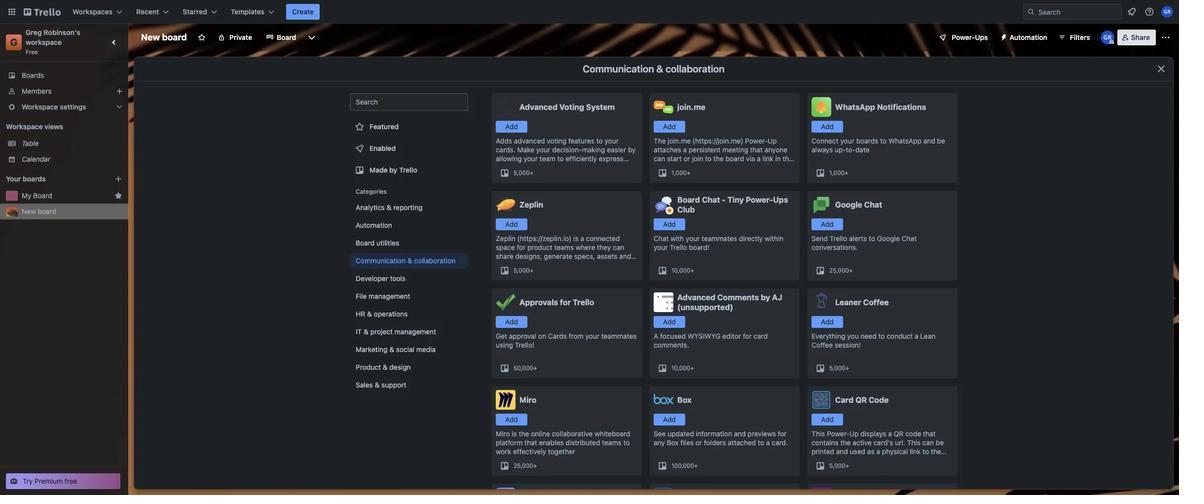 Task type: vqa. For each thing, say whether or not it's contained in the screenshot.


Task type: locate. For each thing, give the bounding box(es) containing it.
add button up "focused"
[[654, 316, 685, 328]]

or inside see updated information and previews for any box files or folders attached to a card.
[[696, 439, 702, 447]]

link inside this power-up displays a qr code that contains the active card's url. this can be printed and used as a physical link to the card.
[[910, 448, 921, 456]]

1 vertical spatial can
[[923, 439, 934, 447]]

0 vertical spatial new board
[[141, 32, 187, 42]]

and inside this power-up displays a qr code that contains the active card's url. this can be printed and used as a physical link to the card.
[[836, 448, 848, 456]]

robinson's
[[44, 28, 80, 37]]

my board button
[[22, 191, 111, 201]]

greg robinson's workspace link
[[26, 28, 82, 46]]

2 vertical spatial for
[[778, 430, 787, 438]]

google
[[835, 200, 862, 209], [877, 234, 900, 243]]

0 horizontal spatial link
[[763, 154, 774, 163]]

+ for join.me
[[687, 169, 691, 177]]

google right alerts in the right top of the page
[[877, 234, 900, 243]]

& for the sales & support link
[[375, 381, 380, 389]]

1 horizontal spatial this
[[907, 439, 921, 447]]

1 horizontal spatial greg robinson (gregrobinson96) image
[[1162, 6, 1173, 18]]

marketing & social media link
[[350, 342, 468, 358]]

2 10,000 from the top
[[672, 365, 691, 372]]

power- inside button
[[952, 33, 975, 41]]

aj
[[772, 293, 782, 302]]

0 horizontal spatial up
[[768, 137, 777, 145]]

& for the communication & collaboration link
[[408, 257, 412, 265]]

approval
[[509, 332, 536, 340]]

always
[[812, 146, 833, 154]]

workspace inside dropdown button
[[22, 103, 58, 111]]

1 horizontal spatial 1,000 +
[[830, 169, 849, 177]]

0 vertical spatial boards
[[857, 137, 879, 145]]

workspace up table
[[6, 122, 43, 131]]

management up operations
[[369, 292, 410, 301]]

1 horizontal spatial new
[[141, 32, 160, 42]]

featured link
[[350, 117, 468, 137]]

greg
[[26, 28, 42, 37]]

and down notifications
[[924, 137, 936, 145]]

power- up contains
[[827, 430, 850, 438]]

+ for board chat - tiny power-ups club
[[691, 267, 694, 274]]

1 vertical spatial coffee
[[812, 341, 833, 349]]

the join.me (https://join.me) power-up attaches a persistent meeting that anyone can start or join to the board via a link in the board header.   screenshots
[[654, 137, 793, 172]]

a left the lean
[[915, 332, 919, 340]]

1 vertical spatial up
[[850, 430, 859, 438]]

that inside this power-up displays a qr code that contains the active card's url. this can be printed and used as a physical link to the card.
[[923, 430, 936, 438]]

developer
[[356, 274, 388, 283]]

add button for board chat - tiny power-ups club
[[654, 219, 685, 230]]

free
[[26, 48, 38, 56]]

new board inside text box
[[141, 32, 187, 42]]

0 horizontal spatial 25,000
[[514, 462, 533, 470]]

5,000 down session!
[[830, 365, 846, 372]]

0 horizontal spatial card.
[[772, 439, 788, 447]]

google up alerts in the right top of the page
[[835, 200, 862, 209]]

board inside board link
[[277, 33, 296, 41]]

greg robinson's workspace free
[[26, 28, 82, 56]]

power- left sm icon
[[952, 33, 975, 41]]

1 vertical spatial card.
[[812, 456, 828, 465]]

10,000 down comments.
[[672, 365, 691, 372]]

to-
[[846, 146, 856, 154]]

board inside board chat - tiny power-ups club
[[678, 195, 700, 204]]

board down my board
[[38, 207, 56, 216]]

miro
[[520, 396, 537, 405], [496, 430, 510, 438]]

1 vertical spatial boards
[[23, 175, 46, 183]]

the right in
[[783, 154, 793, 163]]

card
[[754, 332, 768, 340]]

0 vertical spatial google
[[835, 200, 862, 209]]

1 horizontal spatial automation
[[1010, 33, 1048, 41]]

& for 'product & design' link
[[383, 363, 388, 372]]

1,000 + for join.me
[[672, 169, 691, 177]]

can right the url.
[[923, 439, 934, 447]]

previews
[[748, 430, 776, 438]]

0 vertical spatial 25,000
[[830, 267, 849, 274]]

25,000 + for google chat
[[830, 267, 853, 274]]

to down "persistent" on the top right of the page
[[705, 154, 712, 163]]

add button for zeplin
[[496, 219, 528, 230]]

0 vertical spatial or
[[684, 154, 690, 163]]

1 horizontal spatial new board
[[141, 32, 187, 42]]

greg robinson (gregrobinson96) image right open information menu image
[[1162, 6, 1173, 18]]

star or unstar board image
[[198, 34, 206, 41]]

1 horizontal spatial card.
[[812, 456, 828, 465]]

effectively
[[513, 448, 546, 456]]

teams
[[602, 439, 622, 447]]

1 horizontal spatial google
[[877, 234, 900, 243]]

board down meeting
[[726, 154, 744, 163]]

0 vertical spatial up
[[768, 137, 777, 145]]

1 10,000 from the top
[[672, 267, 691, 274]]

1 horizontal spatial and
[[836, 448, 848, 456]]

add button for advanced voting system
[[496, 121, 528, 133]]

board
[[277, 33, 296, 41], [33, 191, 52, 200], [678, 195, 700, 204], [356, 239, 375, 247]]

board inside my board button
[[33, 191, 52, 200]]

1 vertical spatial workspace
[[6, 122, 43, 131]]

boards link
[[0, 68, 128, 83]]

25,000 +
[[830, 267, 853, 274], [514, 462, 537, 470]]

coffee down everything at the right bottom
[[812, 341, 833, 349]]

miro is the online collaborative whiteboard platform that enables distributed teams to work effectively together
[[496, 430, 630, 456]]

add for leaner coffee
[[821, 318, 834, 326]]

advanced left voting
[[520, 103, 558, 112]]

join.me inside the join.me (https://join.me) power-up attaches a persistent meeting that anyone can start or join to the board via a link in the board header.   screenshots
[[668, 137, 691, 145]]

1 vertical spatial box
[[667, 439, 679, 447]]

1 vertical spatial this
[[907, 439, 921, 447]]

connect
[[812, 137, 839, 145]]

your left "board!"
[[654, 243, 668, 252]]

5,000 + for leaner coffee
[[830, 365, 849, 372]]

back to home image
[[24, 4, 61, 20]]

share
[[1131, 33, 1150, 41]]

miro for miro
[[520, 396, 537, 405]]

new down "my"
[[22, 207, 36, 216]]

greg robinson (gregrobinson96) image
[[1162, 6, 1173, 18], [1101, 31, 1115, 44]]

0 horizontal spatial greg robinson (gregrobinson96) image
[[1101, 31, 1115, 44]]

team
[[540, 154, 556, 163]]

0 vertical spatial link
[[763, 154, 774, 163]]

board left star or unstar board image
[[162, 32, 187, 42]]

1 vertical spatial communication & collaboration
[[356, 257, 456, 265]]

it & project management
[[356, 328, 436, 336]]

to right need
[[879, 332, 885, 340]]

0 vertical spatial box
[[678, 396, 692, 405]]

0 horizontal spatial teammates
[[601, 332, 637, 340]]

join.me
[[678, 103, 706, 112], [668, 137, 691, 145]]

show menu image
[[1161, 33, 1171, 42]]

add button up 'connect' at the top right
[[812, 121, 843, 133]]

1 vertical spatial new board
[[22, 207, 56, 216]]

power- up the via
[[745, 137, 768, 145]]

your up "board!"
[[686, 234, 700, 243]]

link
[[763, 154, 774, 163], [910, 448, 921, 456]]

add button up the get
[[496, 316, 528, 328]]

box inside see updated information and previews for any box files or folders attached to a card.
[[667, 439, 679, 447]]

add button up the with
[[654, 219, 685, 230]]

add button up is
[[496, 414, 528, 426]]

trello down the with
[[670, 243, 687, 252]]

card.
[[772, 439, 788, 447], [812, 456, 828, 465]]

new
[[141, 32, 160, 42], [22, 207, 36, 216]]

add button down zeplin
[[496, 219, 528, 230]]

add button up send
[[812, 219, 843, 230]]

your up to-
[[841, 137, 855, 145]]

and inside see updated information and previews for any box files or folders attached to a card.
[[734, 430, 746, 438]]

a inside everything you need to conduct a lean coffee session!
[[915, 332, 919, 340]]

board up club
[[678, 195, 700, 204]]

1 vertical spatial new
[[22, 207, 36, 216]]

teammates
[[702, 234, 737, 243], [601, 332, 637, 340]]

0 vertical spatial for
[[560, 298, 571, 307]]

1 vertical spatial advanced
[[678, 293, 716, 302]]

1 vertical spatial teammates
[[601, 332, 637, 340]]

boards up date on the top of the page
[[857, 137, 879, 145]]

board chat - tiny power-ups club
[[678, 195, 788, 214]]

0 horizontal spatial coffee
[[812, 341, 833, 349]]

2 1,000 from the left
[[830, 169, 845, 177]]

your boards with 2 items element
[[6, 173, 100, 185]]

to right physical
[[923, 448, 929, 456]]

join.me up (https://join.me) on the right top of the page
[[678, 103, 706, 112]]

0 vertical spatial by
[[628, 146, 636, 154]]

hr & operations link
[[350, 306, 468, 322]]

conduct
[[887, 332, 913, 340]]

communication up system
[[583, 63, 654, 75]]

advanced inside advanced comments by aj (unsupported)
[[678, 293, 716, 302]]

1 1,000 + from the left
[[672, 169, 691, 177]]

by right easier on the top of the page
[[628, 146, 636, 154]]

0 vertical spatial that
[[750, 146, 763, 154]]

to right teams at the bottom right of page
[[623, 439, 630, 447]]

the right is
[[519, 430, 529, 438]]

that right code
[[923, 430, 936, 438]]

0 horizontal spatial ups
[[773, 195, 788, 204]]

25,000 for miro
[[514, 462, 533, 470]]

approvals
[[520, 298, 558, 307]]

advanced up (unsupported)
[[678, 293, 716, 302]]

can down attaches
[[654, 154, 665, 163]]

0 vertical spatial whatsapp
[[835, 103, 875, 112]]

1 horizontal spatial that
[[750, 146, 763, 154]]

or right 'files'
[[696, 439, 702, 447]]

1 vertical spatial and
[[734, 430, 746, 438]]

that inside 'miro is the online collaborative whiteboard platform that enables distributed teams to work effectively together'
[[525, 439, 537, 447]]

2 1,000 + from the left
[[830, 169, 849, 177]]

tools
[[390, 274, 406, 283]]

power-ups button
[[932, 30, 994, 45]]

trello
[[399, 166, 417, 174], [830, 234, 847, 243], [670, 243, 687, 252], [573, 298, 594, 307]]

box down updated
[[667, 439, 679, 447]]

new board down my board
[[22, 207, 56, 216]]

card. inside see updated information and previews for any box files or folders attached to a card.
[[772, 439, 788, 447]]

join.me up attaches
[[668, 137, 691, 145]]

Search text field
[[350, 93, 468, 111]]

add button up see
[[654, 414, 685, 426]]

+ for box
[[694, 462, 698, 470]]

1 vertical spatial 25,000
[[514, 462, 533, 470]]

trello inside send trello alerts to google chat conversations.
[[830, 234, 847, 243]]

1,000 down start
[[672, 169, 687, 177]]

1 horizontal spatial ups
[[975, 33, 988, 41]]

1 vertical spatial for
[[743, 332, 752, 340]]

0 horizontal spatial can
[[654, 154, 665, 163]]

or inside the join.me (https://join.me) power-up attaches a persistent meeting that anyone can start or join to the board via a link in the board header.   screenshots
[[684, 154, 690, 163]]

your
[[6, 175, 21, 183]]

project
[[370, 328, 393, 336]]

get
[[496, 332, 507, 340]]

+ for card qr code
[[846, 462, 849, 470]]

board left utilities
[[356, 239, 375, 247]]

1 horizontal spatial can
[[923, 439, 934, 447]]

1 vertical spatial 10,000
[[672, 365, 691, 372]]

new inside text box
[[141, 32, 160, 42]]

or up header.
[[684, 154, 690, 163]]

0 vertical spatial workspace
[[22, 103, 58, 111]]

1 horizontal spatial boards
[[857, 137, 879, 145]]

2 10,000 + from the top
[[672, 365, 694, 372]]

advanced
[[520, 103, 558, 112], [678, 293, 716, 302]]

chat inside board chat - tiny power-ups club
[[702, 195, 720, 204]]

workspace for workspace views
[[6, 122, 43, 131]]

2 horizontal spatial for
[[778, 430, 787, 438]]

by right made
[[389, 166, 397, 174]]

this up contains
[[812, 430, 825, 438]]

trello down enabled "link"
[[399, 166, 417, 174]]

10,000 + down comments.
[[672, 365, 694, 372]]

5,000 for card qr code
[[830, 462, 846, 470]]

1 10,000 + from the top
[[672, 267, 694, 274]]

1 horizontal spatial teammates
[[702, 234, 737, 243]]

with
[[671, 234, 684, 243]]

file
[[356, 292, 367, 301]]

card qr code
[[835, 396, 889, 405]]

add button up everything at the right bottom
[[812, 316, 843, 328]]

& for "it & project management" link
[[364, 328, 369, 336]]

1 horizontal spatial 25,000 +
[[830, 267, 853, 274]]

0 vertical spatial card.
[[772, 439, 788, 447]]

and inside connect your boards to whatsapp and be always up-to-date
[[924, 137, 936, 145]]

whatsapp down notifications
[[889, 137, 922, 145]]

0 vertical spatial can
[[654, 154, 665, 163]]

to inside this power-up displays a qr code that contains the active card's url. this can be printed and used as a physical link to the card.
[[923, 448, 929, 456]]

0 vertical spatial 10,000
[[672, 267, 691, 274]]

add for box
[[663, 415, 676, 424]]

2 vertical spatial by
[[761, 293, 770, 302]]

efficiently
[[566, 154, 597, 163]]

ups left sm icon
[[975, 33, 988, 41]]

board utilities link
[[350, 235, 468, 251]]

by left aj
[[761, 293, 770, 302]]

power- right tiny
[[746, 195, 773, 204]]

miro inside 'miro is the online collaborative whiteboard platform that enables distributed teams to work effectively together'
[[496, 430, 510, 438]]

0 vertical spatial 10,000 +
[[672, 267, 694, 274]]

new down 'recent' dropdown button
[[141, 32, 160, 42]]

5,000 up approvals
[[514, 267, 530, 274]]

my
[[22, 191, 31, 200]]

0 vertical spatial miro
[[520, 396, 537, 405]]

2 vertical spatial and
[[836, 448, 848, 456]]

card. down previews
[[772, 439, 788, 447]]

10,000 + down "board!"
[[672, 267, 694, 274]]

board
[[162, 32, 187, 42], [726, 154, 744, 163], [654, 163, 672, 172], [38, 207, 56, 216]]

sm image
[[996, 30, 1010, 43]]

25,000 + down conversations.
[[830, 267, 853, 274]]

+ for approvals for trello
[[534, 365, 537, 372]]

your boards
[[6, 175, 46, 183]]

add button up adds
[[496, 121, 528, 133]]

code
[[906, 430, 921, 438]]

file management link
[[350, 289, 468, 304]]

printed
[[812, 448, 834, 456]]

+ for miro
[[533, 462, 537, 470]]

used
[[850, 448, 866, 456]]

0 vertical spatial greg robinson (gregrobinson96) image
[[1162, 6, 1173, 18]]

& for analytics & reporting link
[[387, 203, 392, 212]]

to right alerts in the right top of the page
[[869, 234, 875, 243]]

up-
[[835, 146, 846, 154]]

for inside see updated information and previews for any box files or folders attached to a card.
[[778, 430, 787, 438]]

board down start
[[654, 163, 672, 172]]

5,000 + down allowing
[[514, 169, 534, 177]]

analytics & reporting
[[356, 203, 423, 212]]

25,000 down 'effectively'
[[514, 462, 533, 470]]

0 vertical spatial coffee
[[863, 298, 889, 307]]

& for marketing & social media link
[[389, 345, 394, 354]]

1 vertical spatial miro
[[496, 430, 510, 438]]

1 horizontal spatial up
[[850, 430, 859, 438]]

0 vertical spatial new
[[141, 32, 160, 42]]

collaboration
[[666, 63, 725, 75], [414, 257, 456, 265]]

add button for approvals for trello
[[496, 316, 528, 328]]

1 vertical spatial link
[[910, 448, 921, 456]]

1 vertical spatial qr
[[894, 430, 904, 438]]

10,000 down "board!"
[[672, 267, 691, 274]]

5,000 for advanced voting system
[[514, 169, 530, 177]]

link inside the join.me (https://join.me) power-up attaches a persistent meeting that anyone can start or join to the board via a link in the board header.   screenshots
[[763, 154, 774, 163]]

0 vertical spatial automation
[[1010, 33, 1048, 41]]

a inside see updated information and previews for any box files or folders attached to a card.
[[766, 439, 770, 447]]

25,000 for google chat
[[830, 267, 849, 274]]

up up active
[[850, 430, 859, 438]]

a down previews
[[766, 439, 770, 447]]

workspace navigation collapse icon image
[[108, 36, 121, 49]]

boards up my board
[[23, 175, 46, 183]]

0 vertical spatial and
[[924, 137, 936, 145]]

0 horizontal spatial communication
[[356, 257, 406, 265]]

or
[[684, 154, 690, 163], [696, 439, 702, 447]]

Search field
[[1035, 4, 1122, 19]]

communication up developer tools
[[356, 257, 406, 265]]

starred button
[[177, 4, 223, 20]]

1,000 + down start
[[672, 169, 691, 177]]

1 horizontal spatial whatsapp
[[889, 137, 922, 145]]

100,000 +
[[672, 462, 698, 470]]

trello up conversations.
[[830, 234, 847, 243]]

this
[[812, 430, 825, 438], [907, 439, 921, 447]]

recent button
[[130, 4, 175, 20]]

comments
[[717, 293, 759, 302]]

0 horizontal spatial 25,000 +
[[514, 462, 537, 470]]

25,000 + down 'effectively'
[[514, 462, 537, 470]]

for left card
[[743, 332, 752, 340]]

0 horizontal spatial 1,000
[[672, 169, 687, 177]]

+ for whatsapp notifications
[[845, 169, 849, 177]]

calendar link
[[22, 154, 122, 164]]

automation up board utilities
[[356, 221, 392, 229]]

1 1,000 from the left
[[672, 169, 687, 177]]

board inside board utilities link
[[356, 239, 375, 247]]

automation button
[[996, 30, 1053, 45]]

1 vertical spatial that
[[923, 430, 936, 438]]

0 vertical spatial 25,000 +
[[830, 267, 853, 274]]

5,000 + for card qr code
[[830, 462, 849, 470]]

1 horizontal spatial advanced
[[678, 293, 716, 302]]

link left in
[[763, 154, 774, 163]]

2 horizontal spatial by
[[761, 293, 770, 302]]

screenshots
[[700, 163, 740, 172]]

1 horizontal spatial for
[[743, 332, 752, 340]]

to
[[596, 137, 603, 145], [880, 137, 887, 145], [557, 154, 564, 163], [705, 154, 712, 163], [869, 234, 875, 243], [879, 332, 885, 340], [623, 439, 630, 447], [758, 439, 764, 447], [923, 448, 929, 456]]

for right approvals
[[560, 298, 571, 307]]

add button
[[496, 121, 528, 133], [654, 121, 685, 133], [812, 121, 843, 133], [496, 219, 528, 230], [654, 219, 685, 230], [812, 219, 843, 230], [496, 316, 528, 328], [654, 316, 685, 328], [812, 316, 843, 328], [496, 414, 528, 426], [654, 414, 685, 426], [812, 414, 843, 426]]

to down previews
[[758, 439, 764, 447]]

board for board
[[277, 33, 296, 41]]

1 vertical spatial ups
[[773, 195, 788, 204]]

board!
[[689, 243, 710, 252]]

0 vertical spatial teammates
[[702, 234, 737, 243]]

whatsapp
[[835, 103, 875, 112], [889, 137, 922, 145]]

new board link
[[22, 207, 122, 217]]

add button for box
[[654, 414, 685, 426]]

0 vertical spatial communication
[[583, 63, 654, 75]]

advanced for advanced comments by aj (unsupported)
[[678, 293, 716, 302]]

qr right card
[[856, 396, 867, 405]]

new board
[[141, 32, 187, 42], [22, 207, 56, 216]]

ups up the within
[[773, 195, 788, 204]]

miro up "platform" at the bottom of page
[[496, 430, 510, 438]]

coffee right "leaner"
[[863, 298, 889, 307]]

that up the via
[[750, 146, 763, 154]]

0 horizontal spatial for
[[560, 298, 571, 307]]

distributed
[[566, 439, 600, 447]]

for inside a focused wysiwyg editor for card comments.
[[743, 332, 752, 340]]

trello inside chat with your teammates directly within your trello board!
[[670, 243, 687, 252]]

add for whatsapp notifications
[[821, 122, 834, 131]]

to inside send trello alerts to google chat conversations.
[[869, 234, 875, 243]]

1 vertical spatial by
[[389, 166, 397, 174]]

0 vertical spatial ups
[[975, 33, 988, 41]]

notifications
[[877, 103, 926, 112]]

easier
[[607, 146, 626, 154]]

for right previews
[[778, 430, 787, 438]]

meeting
[[723, 146, 748, 154]]

this down code
[[907, 439, 921, 447]]

automation inside button
[[1010, 33, 1048, 41]]

0 vertical spatial qr
[[856, 396, 867, 405]]

1 vertical spatial 10,000 +
[[672, 365, 694, 372]]

workspace down members
[[22, 103, 58, 111]]

1 horizontal spatial 25,000
[[830, 267, 849, 274]]

1 horizontal spatial miro
[[520, 396, 537, 405]]



Task type: describe. For each thing, give the bounding box(es) containing it.
0 horizontal spatial collaboration
[[414, 257, 456, 265]]

chat with your teammates directly within your trello board!
[[654, 234, 784, 252]]

boards
[[22, 71, 44, 79]]

a up the card's
[[888, 430, 892, 438]]

1 vertical spatial automation
[[356, 221, 392, 229]]

Board name text field
[[136, 30, 192, 45]]

1,000 + for whatsapp notifications
[[830, 169, 849, 177]]

voting
[[547, 137, 567, 145]]

1 vertical spatial management
[[395, 328, 436, 336]]

1 horizontal spatial coffee
[[863, 298, 889, 307]]

collaborative
[[552, 430, 593, 438]]

up inside this power-up displays a qr code that contains the active card's url. this can be printed and used as a physical link to the card.
[[850, 430, 859, 438]]

communication inside the communication & collaboration link
[[356, 257, 406, 265]]

power-ups
[[952, 33, 988, 41]]

10,000 for board chat - tiny power-ups club
[[672, 267, 691, 274]]

members
[[22, 87, 52, 95]]

0 horizontal spatial boards
[[23, 175, 46, 183]]

settings
[[60, 103, 86, 111]]

editor
[[723, 332, 741, 340]]

board utilities
[[356, 239, 399, 247]]

on
[[538, 332, 546, 340]]

add for google chat
[[821, 220, 834, 228]]

operations
[[374, 310, 408, 318]]

adds
[[496, 137, 512, 145]]

to inside see updated information and previews for any box files or folders attached to a card.
[[758, 439, 764, 447]]

0 notifications image
[[1126, 6, 1138, 18]]

board inside text box
[[162, 32, 187, 42]]

displays
[[861, 430, 887, 438]]

by inside adds advanced voting features to your cards. make your decision-making easier by allowing your team to efficiently express their opinions!
[[628, 146, 636, 154]]

google inside send trello alerts to google chat conversations.
[[877, 234, 900, 243]]

marketing & social media
[[356, 345, 436, 354]]

card. inside this power-up displays a qr code that contains the active card's url. this can be printed and used as a physical link to the card.
[[812, 456, 828, 465]]

that for miro
[[525, 439, 537, 447]]

directly
[[739, 234, 763, 243]]

up inside the join.me (https://join.me) power-up attaches a persistent meeting that anyone can start or join to the board via a link in the board header.   screenshots
[[768, 137, 777, 145]]

lean
[[921, 332, 936, 340]]

add button for whatsapp notifications
[[812, 121, 843, 133]]

your inside connect your boards to whatsapp and be always up-to-date
[[841, 137, 855, 145]]

0 vertical spatial management
[[369, 292, 410, 301]]

a right attaches
[[683, 146, 687, 154]]

5,000 + for zeplin
[[514, 267, 534, 274]]

sales & support link
[[350, 378, 468, 393]]

get approval on cards from your teammates using trello!
[[496, 332, 637, 349]]

send
[[812, 234, 828, 243]]

card
[[835, 396, 854, 405]]

made by trello link
[[350, 160, 468, 180]]

ups inside board chat - tiny power-ups club
[[773, 195, 788, 204]]

alerts
[[849, 234, 867, 243]]

your up opinions!
[[524, 154, 538, 163]]

100,000
[[672, 462, 694, 470]]

power- inside board chat - tiny power-ups club
[[746, 195, 773, 204]]

product
[[356, 363, 381, 372]]

add for zeplin
[[505, 220, 518, 228]]

customize views image
[[307, 33, 317, 42]]

primary element
[[0, 0, 1179, 24]]

+ for leaner coffee
[[846, 365, 849, 372]]

to inside everything you need to conduct a lean coffee session!
[[879, 332, 885, 340]]

filters
[[1070, 33, 1090, 41]]

product & design
[[356, 363, 411, 372]]

be inside this power-up displays a qr code that contains the active card's url. this can be printed and used as a physical link to the card.
[[936, 439, 944, 447]]

25,000 + for miro
[[514, 462, 537, 470]]

my board
[[22, 191, 52, 200]]

add for join.me
[[663, 122, 676, 131]]

add button for advanced comments by aj (unsupported)
[[654, 316, 685, 328]]

1 horizontal spatial collaboration
[[666, 63, 725, 75]]

board inside "link"
[[38, 207, 56, 216]]

to inside 'miro is the online collaborative whiteboard platform that enables distributed teams to work effectively together'
[[623, 439, 630, 447]]

workspaces button
[[67, 4, 128, 20]]

add for card qr code
[[821, 415, 834, 424]]

to up "making"
[[596, 137, 603, 145]]

5,000 + for advanced voting system
[[514, 169, 534, 177]]

platform
[[496, 439, 523, 447]]

utilities
[[376, 239, 399, 247]]

new inside "link"
[[22, 207, 36, 216]]

marketing
[[356, 345, 388, 354]]

enabled
[[370, 144, 396, 152]]

50,000 +
[[514, 365, 537, 372]]

starred icon image
[[114, 192, 122, 200]]

5,000 for zeplin
[[514, 267, 530, 274]]

header.
[[674, 163, 698, 172]]

advanced
[[514, 137, 545, 145]]

share button
[[1118, 30, 1156, 45]]

everything you need to conduct a lean coffee session!
[[812, 332, 936, 349]]

files
[[681, 439, 694, 447]]

add for advanced voting system
[[505, 122, 518, 131]]

card's
[[874, 439, 893, 447]]

teammates inside the get approval on cards from your teammates using trello!
[[601, 332, 637, 340]]

system
[[586, 103, 615, 112]]

& for hr & operations link
[[367, 310, 372, 318]]

reporting
[[393, 203, 423, 212]]

0 vertical spatial join.me
[[678, 103, 706, 112]]

10,000 + for board chat - tiny power-ups club
[[672, 267, 694, 274]]

url.
[[895, 439, 906, 447]]

search image
[[1027, 8, 1035, 16]]

decision-
[[552, 146, 582, 154]]

the right physical
[[931, 448, 941, 456]]

you
[[847, 332, 859, 340]]

teammates inside chat with your teammates directly within your trello board!
[[702, 234, 737, 243]]

+ for advanced comments by aj (unsupported)
[[691, 365, 694, 372]]

to inside connect your boards to whatsapp and be always up-to-date
[[880, 137, 887, 145]]

10,000 + for advanced comments by aj (unsupported)
[[672, 365, 694, 372]]

qr inside this power-up displays a qr code that contains the active card's url. this can be printed and used as a physical link to the card.
[[894, 430, 904, 438]]

a right 'as'
[[877, 448, 880, 456]]

0 horizontal spatial qr
[[856, 396, 867, 405]]

developer tools
[[356, 274, 406, 283]]

enables
[[539, 439, 564, 447]]

5,000 for leaner coffee
[[830, 365, 846, 372]]

express
[[599, 154, 624, 163]]

add button for miro
[[496, 414, 528, 426]]

add for advanced comments by aj (unsupported)
[[663, 318, 676, 326]]

0 horizontal spatial this
[[812, 430, 825, 438]]

add for board chat - tiny power-ups club
[[663, 220, 676, 228]]

approvals for trello
[[520, 298, 594, 307]]

this member is an admin of this board. image
[[1110, 40, 1114, 44]]

create button
[[286, 4, 320, 20]]

boards inside connect your boards to whatsapp and be always up-to-date
[[857, 137, 879, 145]]

new board inside "link"
[[22, 207, 56, 216]]

in
[[775, 154, 781, 163]]

opinions!
[[512, 163, 541, 172]]

trello up from
[[573, 298, 594, 307]]

add button for card qr code
[[812, 414, 843, 426]]

be inside connect your boards to whatsapp and be always up-to-date
[[937, 137, 945, 145]]

to down decision-
[[557, 154, 564, 163]]

send trello alerts to google chat conversations.
[[812, 234, 917, 252]]

coffee inside everything you need to conduct a lean coffee session!
[[812, 341, 833, 349]]

hr
[[356, 310, 365, 318]]

the inside 'miro is the online collaborative whiteboard platform that enables distributed teams to work effectively together'
[[519, 430, 529, 438]]

attaches
[[654, 146, 681, 154]]

start
[[667, 154, 682, 163]]

is
[[512, 430, 517, 438]]

board for board utilities
[[356, 239, 375, 247]]

add for miro
[[505, 415, 518, 424]]

ups inside button
[[975, 33, 988, 41]]

1 vertical spatial greg robinson (gregrobinson96) image
[[1101, 31, 1115, 44]]

open information menu image
[[1145, 7, 1155, 17]]

sales
[[356, 381, 373, 389]]

try
[[23, 477, 33, 486]]

0 horizontal spatial google
[[835, 200, 862, 209]]

your inside the get approval on cards from your teammates using trello!
[[586, 332, 600, 340]]

board for board chat - tiny power-ups club
[[678, 195, 700, 204]]

google chat
[[835, 200, 882, 209]]

1 horizontal spatial communication & collaboration
[[583, 63, 725, 75]]

the up used
[[841, 439, 851, 447]]

workspace for workspace settings
[[22, 103, 58, 111]]

made by trello
[[370, 166, 417, 174]]

1,000 for join.me
[[672, 169, 687, 177]]

power- inside this power-up displays a qr code that contains the active card's url. this can be printed and used as a physical link to the card.
[[827, 430, 850, 438]]

+ for zeplin
[[530, 267, 534, 274]]

can inside the join.me (https://join.me) power-up attaches a persistent meeting that anyone can start or join to the board via a link in the board header.   screenshots
[[654, 154, 665, 163]]

a right the via
[[757, 154, 761, 163]]

whatsapp inside connect your boards to whatsapp and be always up-to-date
[[889, 137, 922, 145]]

workspace views
[[6, 122, 63, 131]]

whiteboard
[[595, 430, 630, 438]]

wysiwyg
[[688, 332, 721, 340]]

1,000 for whatsapp notifications
[[830, 169, 845, 177]]

chat inside chat with your teammates directly within your trello board!
[[654, 234, 669, 243]]

add button for leaner coffee
[[812, 316, 843, 328]]

add board image
[[114, 175, 122, 183]]

the
[[654, 137, 666, 145]]

chat inside send trello alerts to google chat conversations.
[[902, 234, 917, 243]]

that inside the join.me (https://join.me) power-up attaches a persistent meeting that anyone can start or join to the board via a link in the board header.   screenshots
[[750, 146, 763, 154]]

the up screenshots
[[714, 154, 724, 163]]

add for approvals for trello
[[505, 318, 518, 326]]

features
[[568, 137, 595, 145]]

power- inside the join.me (https://join.me) power-up attaches a persistent meeting that anyone can start or join to the board via a link in the board header.   screenshots
[[745, 137, 768, 145]]

see
[[654, 430, 666, 438]]

10,000 for advanced comments by aj (unsupported)
[[672, 365, 691, 372]]

cards
[[548, 332, 567, 340]]

your up easier on the top of the page
[[605, 137, 619, 145]]

miro for miro is the online collaborative whiteboard platform that enables distributed teams to work effectively together
[[496, 430, 510, 438]]

try premium free button
[[6, 474, 120, 490]]

add button for google chat
[[812, 219, 843, 230]]

+ for google chat
[[849, 267, 853, 274]]

add button for join.me
[[654, 121, 685, 133]]

physical
[[882, 448, 908, 456]]

product & design link
[[350, 360, 468, 376]]

0 horizontal spatial by
[[389, 166, 397, 174]]

your up team
[[536, 146, 550, 154]]

together
[[548, 448, 575, 456]]

cards.
[[496, 146, 516, 154]]

that for card qr code
[[923, 430, 936, 438]]

0 horizontal spatial whatsapp
[[835, 103, 875, 112]]

can inside this power-up displays a qr code that contains the active card's url. this can be printed and used as a physical link to the card.
[[923, 439, 934, 447]]

templates
[[231, 7, 265, 16]]

(https://join.me)
[[693, 137, 743, 145]]

workspace
[[26, 38, 62, 46]]

advanced for advanced voting system
[[520, 103, 558, 112]]

switch to… image
[[7, 7, 17, 17]]

this power-up displays a qr code that contains the active card's url. this can be printed and used as a physical link to the card.
[[812, 430, 944, 465]]

it
[[356, 328, 362, 336]]

by inside advanced comments by aj (unsupported)
[[761, 293, 770, 302]]

+ for advanced voting system
[[530, 169, 534, 177]]

to inside the join.me (https://join.me) power-up attaches a persistent meeting that anyone can start or join to the board via a link in the board header.   screenshots
[[705, 154, 712, 163]]

private
[[229, 33, 252, 41]]

try premium free
[[23, 477, 77, 486]]



